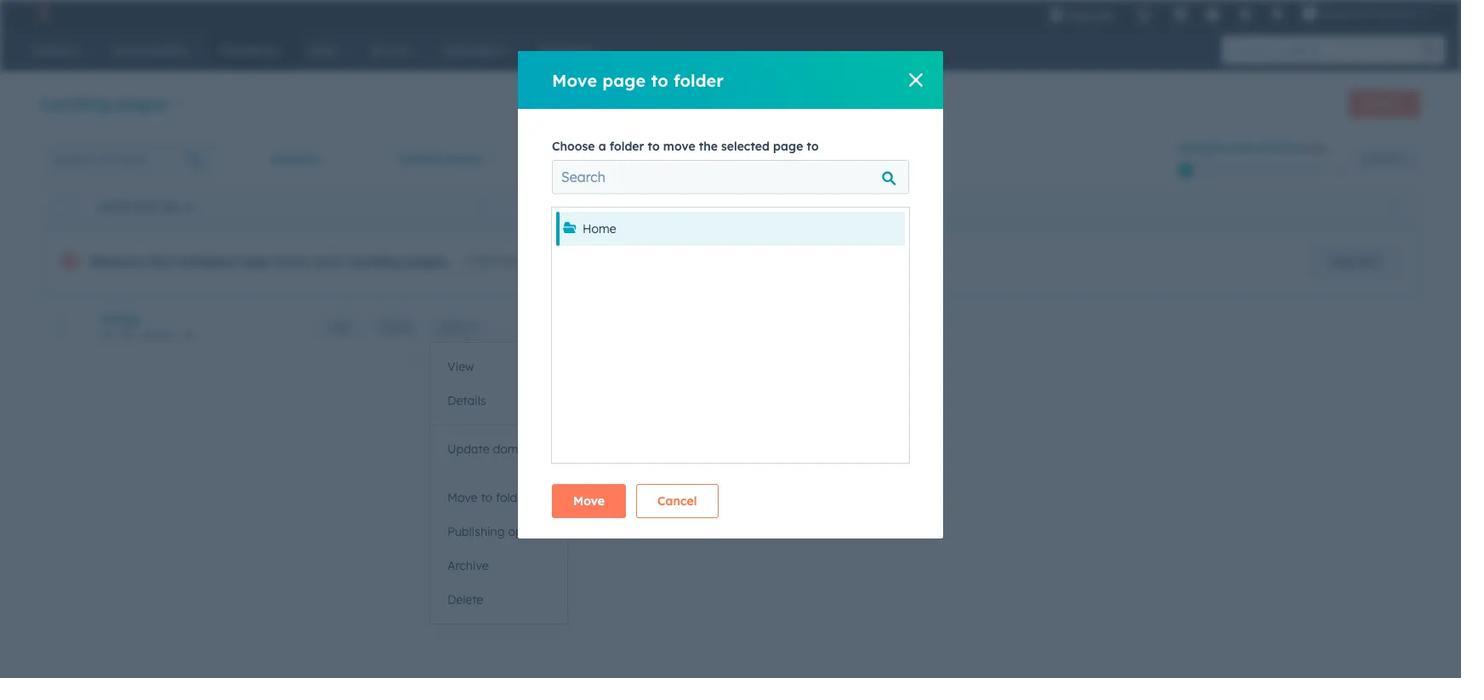 Task type: vqa. For each thing, say whether or not it's contained in the screenshot.
the 'Move' within Move button
yes



Task type: describe. For each thing, give the bounding box(es) containing it.
publish status button
[[388, 142, 505, 176]]

features
[[560, 253, 606, 268]]

selected
[[721, 139, 770, 154]]

more for more
[[441, 321, 465, 334]]

choose
[[552, 139, 595, 154]]

domain button
[[260, 142, 340, 176]]

a
[[599, 139, 606, 154]]

publish status button
[[505, 188, 633, 225]]

studios
[[1377, 7, 1416, 20]]

created date (edt) button
[[782, 188, 1420, 225]]

more for more filters
[[570, 151, 600, 167]]

more filters button
[[542, 142, 649, 176]]

help button
[[1199, 0, 1228, 27]]

move for move page to folder
[[552, 69, 597, 91]]

updated date (edt)
[[653, 200, 762, 213]]

finish cms setup progress bar
[[1179, 163, 1192, 177]]

details
[[448, 393, 486, 408]]

1
[[1302, 141, 1308, 157]]

from
[[275, 253, 308, 270]]

cancel button
[[636, 484, 718, 518]]

options
[[508, 524, 550, 539]]

search image
[[1423, 43, 1438, 58]]

archive
[[448, 558, 489, 573]]

publishing options button
[[431, 515, 567, 549]]

delete button
[[431, 583, 567, 617]]

opage link
[[100, 311, 309, 327]]

move button
[[552, 484, 626, 518]]

more button
[[430, 316, 485, 339]]

update domain button
[[431, 432, 567, 466]]

marketplaces image
[[1173, 8, 1189, 23]]

publish for publish status button
[[526, 200, 573, 213]]

folder for move to folder
[[496, 490, 529, 505]]

more filters
[[570, 151, 638, 167]]

name and url
[[100, 200, 181, 213]]

opage
[[100, 311, 140, 327]]

updated date (edt) button
[[633, 188, 782, 225]]

move for move to folder
[[448, 490, 478, 505]]

finish cms setup 1 / 11
[[1179, 141, 1328, 157]]

finish cms setup button
[[1179, 141, 1298, 157]]

upgrade image
[[1049, 8, 1064, 23]]

home button
[[556, 212, 905, 246]]

landing pages
[[41, 92, 168, 114]]

move to folder
[[448, 490, 529, 505]]

to up created
[[807, 139, 819, 154]]

premium
[[506, 253, 556, 268]]

setup
[[1259, 141, 1298, 157]]

notifications image
[[1270, 8, 1286, 23]]

update
[[448, 442, 490, 457]]

filters
[[604, 151, 638, 167]]

help image
[[1206, 8, 1221, 23]]

no
[[100, 328, 115, 341]]

move page to folder
[[552, 69, 724, 91]]

logo
[[240, 253, 271, 270]]

actions button
[[1355, 148, 1421, 170]]

11
[[1315, 141, 1328, 157]]

status for publish status popup button on the top of page
[[446, 151, 482, 167]]

press to sort. image for updated date (edt)
[[755, 200, 761, 211]]

apoptosis
[[1321, 7, 1374, 20]]

apoptosis studios
[[1321, 7, 1416, 20]]

move to folder button
[[431, 481, 567, 515]]

preview
[[140, 328, 178, 341]]

publish for publish status popup button on the top of page
[[399, 151, 442, 167]]

remove the hubspot logo from your landing pages.
[[90, 253, 451, 270]]

name and url button
[[80, 188, 505, 225]]

update domain
[[448, 442, 536, 457]]

remove
[[90, 253, 145, 270]]

view button
[[431, 350, 567, 384]]

status for publish status button
[[576, 200, 614, 213]]

apoptosis studios button
[[1293, 0, 1441, 27]]

publish status for publish status button
[[526, 200, 614, 213]]

unlock premium features with
[[465, 253, 633, 268]]

domain
[[493, 442, 536, 457]]

landing
[[41, 92, 111, 114]]

updated
[[653, 200, 702, 213]]

edit button
[[320, 316, 361, 339]]

folder for choose a folder to move the selected page to
[[610, 139, 644, 154]]

settings image
[[1238, 8, 1253, 23]]

delete
[[448, 592, 483, 607]]

details button
[[431, 384, 567, 418]]

2 horizontal spatial folder
[[674, 69, 724, 91]]

1 vertical spatial the
[[149, 253, 171, 270]]

cancel
[[658, 493, 697, 509]]

pages
[[116, 92, 168, 114]]

view
[[448, 359, 474, 374]]



Task type: locate. For each thing, give the bounding box(es) containing it.
upgrade inside "link"
[[1329, 254, 1381, 269]]

folder
[[674, 69, 724, 91], [610, 139, 644, 154], [496, 490, 529, 505]]

0 vertical spatial publish
[[399, 151, 442, 167]]

page
[[603, 69, 646, 91], [773, 139, 804, 154]]

1 horizontal spatial date
[[853, 200, 879, 213]]

search button
[[1414, 36, 1446, 65]]

domain
[[271, 151, 318, 167]]

0 horizontal spatial close image
[[909, 73, 923, 87]]

to
[[651, 69, 669, 91], [648, 139, 660, 154], [807, 139, 819, 154], [481, 490, 493, 505]]

1 vertical spatial url
[[117, 328, 138, 341]]

0 vertical spatial page
[[603, 69, 646, 91]]

choose a folder to move the selected page to
[[552, 139, 819, 154]]

2 horizontal spatial press to sort. image
[[755, 200, 761, 211]]

your
[[313, 253, 345, 270]]

3 press to sort. element from the left
[[755, 200, 761, 214]]

(edt) right created
[[882, 200, 910, 213]]

press to sort. image up unlock
[[479, 200, 485, 211]]

0 horizontal spatial publish status
[[399, 151, 482, 167]]

status inside publish status button
[[576, 200, 614, 213]]

tara schultz image
[[1303, 6, 1318, 21]]

cms
[[1229, 141, 1255, 157]]

press to sort. image inside publish status button
[[606, 200, 613, 211]]

name
[[100, 200, 131, 213]]

move
[[552, 69, 597, 91], [448, 490, 478, 505], [573, 493, 605, 509]]

hubspot
[[176, 253, 236, 270]]

1 vertical spatial close image
[[1334, 163, 1345, 174]]

press to sort. element for updated date (edt)
[[755, 200, 761, 214]]

menu containing apoptosis studios
[[1039, 0, 1441, 33]]

more inside button
[[570, 151, 600, 167]]

edit
[[331, 321, 350, 334]]

1 horizontal spatial publish status
[[526, 200, 614, 213]]

1 vertical spatial upgrade
[[1329, 254, 1381, 269]]

1 horizontal spatial url
[[160, 200, 181, 213]]

Search HubSpot search field
[[1223, 36, 1431, 65]]

Choose a folder to move the selected page to search field
[[552, 160, 909, 194]]

1 date from the left
[[705, 200, 732, 213]]

1 horizontal spatial upgrade
[[1329, 254, 1381, 269]]

calling icon image
[[1137, 9, 1152, 24]]

close image inside move page to folder "dialog"
[[909, 73, 923, 87]]

press to sort. image up home
[[606, 200, 613, 211]]

landing pages button
[[41, 91, 183, 115]]

1 horizontal spatial press to sort. image
[[606, 200, 613, 211]]

1 horizontal spatial publish
[[526, 200, 573, 213]]

calling icon button
[[1130, 2, 1159, 26]]

pages.
[[406, 253, 451, 270]]

press to sort. element inside name and url button
[[479, 200, 485, 214]]

publishing
[[448, 524, 505, 539]]

press to sort. element up unlock
[[479, 200, 485, 214]]

0 vertical spatial folder
[[674, 69, 724, 91]]

2 (edt) from the left
[[882, 200, 910, 213]]

the inside move page to folder "dialog"
[[699, 139, 718, 154]]

archive button
[[431, 549, 567, 583]]

upgrade inside menu
[[1068, 9, 1116, 22]]

with
[[609, 253, 633, 268]]

no url preview
[[100, 328, 178, 341]]

publish status inside button
[[526, 200, 614, 213]]

settings link
[[1228, 0, 1264, 27]]

press to sort. image inside updated date (edt) button
[[755, 200, 761, 211]]

url down opage at the top of the page
[[117, 328, 138, 341]]

2 horizontal spatial press to sort. element
[[755, 200, 761, 214]]

0 vertical spatial close image
[[909, 73, 923, 87]]

Search content search field
[[41, 142, 216, 176]]

1 vertical spatial publish status
[[526, 200, 614, 213]]

(edt) down choose a folder to move the selected page to search box
[[735, 200, 762, 213]]

2 date from the left
[[853, 200, 879, 213]]

1 vertical spatial status
[[576, 200, 614, 213]]

hubspot link
[[20, 3, 64, 24]]

0 horizontal spatial url
[[117, 328, 138, 341]]

publish inside button
[[526, 200, 573, 213]]

0 horizontal spatial more
[[441, 321, 465, 334]]

folder up the choose a folder to move the selected page to
[[674, 69, 724, 91]]

move page to folder dialog
[[518, 51, 944, 539]]

0 horizontal spatial date
[[705, 200, 732, 213]]

(edt) for updated date (edt)
[[735, 200, 762, 213]]

press to sort. element inside updated date (edt) button
[[755, 200, 761, 214]]

publishing options
[[448, 524, 550, 539]]

folder up publishing options button
[[496, 490, 529, 505]]

landing pages banner
[[41, 85, 1421, 124]]

to inside move to folder button
[[481, 490, 493, 505]]

(edt) for created date (edt)
[[882, 200, 910, 213]]

2 press to sort. element from the left
[[606, 200, 613, 214]]

0 horizontal spatial the
[[149, 253, 171, 270]]

to up move
[[651, 69, 669, 91]]

url
[[160, 200, 181, 213], [117, 328, 138, 341]]

the
[[699, 139, 718, 154], [149, 253, 171, 270]]

hubspot image
[[31, 3, 51, 24]]

0 vertical spatial upgrade
[[1068, 9, 1116, 22]]

more
[[570, 151, 600, 167], [441, 321, 465, 334]]

1 horizontal spatial press to sort. element
[[606, 200, 613, 214]]

clone button
[[371, 316, 420, 339]]

created date (edt)
[[802, 200, 910, 213]]

more left "filters"
[[570, 151, 600, 167]]

0 vertical spatial status
[[446, 151, 482, 167]]

press to sort. element
[[479, 200, 485, 214], [606, 200, 613, 214], [755, 200, 761, 214]]

0 horizontal spatial press to sort. image
[[479, 200, 485, 211]]

0 horizontal spatial upgrade
[[1068, 9, 1116, 22]]

publish
[[399, 151, 442, 167], [526, 200, 573, 213]]

home
[[583, 221, 617, 237]]

1 (edt) from the left
[[735, 200, 762, 213]]

publish status inside popup button
[[399, 151, 482, 167]]

more inside dropdown button
[[441, 321, 465, 334]]

press to sort. element for name and url
[[479, 200, 485, 214]]

page up a
[[603, 69, 646, 91]]

0 horizontal spatial page
[[603, 69, 646, 91]]

1 vertical spatial publish
[[526, 200, 573, 213]]

0 vertical spatial url
[[160, 200, 181, 213]]

date
[[705, 200, 732, 213], [853, 200, 879, 213]]

date for updated
[[705, 200, 732, 213]]

publish status for publish status popup button on the top of page
[[399, 151, 482, 167]]

date down choose a folder to move the selected page to search box
[[705, 200, 732, 213]]

press to sort. image up the home button
[[755, 200, 761, 211]]

publish inside popup button
[[399, 151, 442, 167]]

upgrade
[[1068, 9, 1116, 22], [1329, 254, 1381, 269]]

0 vertical spatial publish status
[[399, 151, 482, 167]]

1 vertical spatial folder
[[610, 139, 644, 154]]

draft
[[545, 321, 571, 334]]

press to sort. image
[[479, 200, 485, 211], [606, 200, 613, 211], [755, 200, 761, 211]]

url inside button
[[160, 200, 181, 213]]

create button
[[1350, 90, 1421, 117]]

(edt)
[[735, 200, 762, 213], [882, 200, 910, 213]]

1 horizontal spatial status
[[576, 200, 614, 213]]

0 vertical spatial more
[[570, 151, 600, 167]]

more up 'view'
[[441, 321, 465, 334]]

2 vertical spatial folder
[[496, 490, 529, 505]]

close image
[[909, 73, 923, 87], [1334, 163, 1345, 174]]

1 press to sort. element from the left
[[479, 200, 485, 214]]

1 vertical spatial more
[[441, 321, 465, 334]]

0 horizontal spatial (edt)
[[735, 200, 762, 213]]

folder inside move to folder button
[[496, 490, 529, 505]]

move
[[663, 139, 696, 154]]

date for created
[[853, 200, 879, 213]]

1 horizontal spatial page
[[773, 139, 804, 154]]

0 horizontal spatial folder
[[496, 490, 529, 505]]

publish status
[[399, 151, 482, 167], [526, 200, 614, 213]]

press to sort. element for publish status
[[606, 200, 613, 214]]

1 vertical spatial page
[[773, 139, 804, 154]]

0 vertical spatial the
[[699, 139, 718, 154]]

2 press to sort. image from the left
[[606, 200, 613, 211]]

3 press to sort. image from the left
[[755, 200, 761, 211]]

marketplaces button
[[1163, 0, 1199, 27]]

the right move
[[699, 139, 718, 154]]

status inside publish status popup button
[[446, 151, 482, 167]]

1 horizontal spatial folder
[[610, 139, 644, 154]]

1 horizontal spatial the
[[699, 139, 718, 154]]

create
[[1364, 97, 1396, 110]]

0 horizontal spatial status
[[446, 151, 482, 167]]

created
[[802, 200, 850, 213]]

upgrade link
[[1308, 244, 1402, 278]]

press to sort. image inside name and url button
[[479, 200, 485, 211]]

the right remove
[[149, 253, 171, 270]]

press to sort. element up home
[[606, 200, 613, 214]]

1 horizontal spatial (edt)
[[882, 200, 910, 213]]

page right selected
[[773, 139, 804, 154]]

to left move
[[648, 139, 660, 154]]

actions
[[1366, 152, 1401, 165]]

press to sort. element inside publish status button
[[606, 200, 613, 214]]

landing
[[349, 253, 401, 270]]

menu
[[1039, 0, 1441, 33]]

press to sort. image for publish status
[[606, 200, 613, 211]]

press to sort. element down choose a folder to move the selected page to search box
[[755, 200, 761, 214]]

unlock
[[465, 253, 503, 268]]

1 horizontal spatial close image
[[1334, 163, 1345, 174]]

folder right a
[[610, 139, 644, 154]]

0 horizontal spatial press to sort. element
[[479, 200, 485, 214]]

0 horizontal spatial publish
[[399, 151, 442, 167]]

/
[[1308, 141, 1315, 157]]

url right and
[[160, 200, 181, 213]]

1 press to sort. image from the left
[[479, 200, 485, 211]]

notifications button
[[1264, 0, 1293, 27]]

finish
[[1179, 141, 1225, 157]]

1 horizontal spatial more
[[570, 151, 600, 167]]

press to sort. image for name and url
[[479, 200, 485, 211]]

date right created
[[853, 200, 879, 213]]

clone
[[382, 321, 409, 334]]

to up 'publishing'
[[481, 490, 493, 505]]

and
[[134, 200, 157, 213]]



